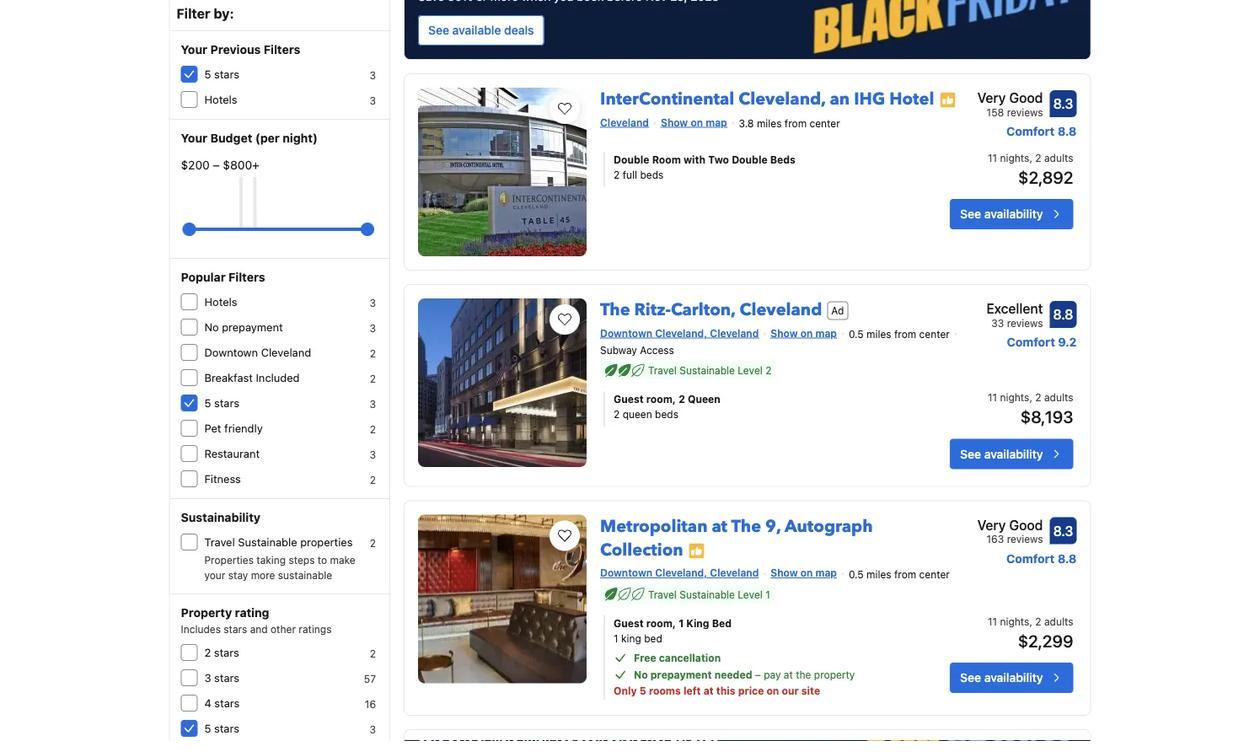 Task type: describe. For each thing, give the bounding box(es) containing it.
your for your previous filters
[[181, 43, 207, 56]]

an
[[830, 88, 850, 111]]

this property is part of our preferred partner program. it's committed to providing excellent service and good value. it'll pay us a higher commission if you make a booking. image for hotel
[[940, 92, 957, 108]]

other
[[271, 623, 296, 635]]

3 5 stars from the top
[[204, 722, 239, 735]]

excellent
[[987, 301, 1043, 317]]

availability for autograph
[[985, 671, 1043, 685]]

from for hotel
[[785, 117, 807, 129]]

see for the ritz-carlton, cleveland
[[961, 447, 982, 461]]

very for autograph
[[978, 517, 1006, 533]]

1 king bed
[[614, 632, 663, 644]]

taking
[[257, 554, 286, 566]]

room
[[652, 153, 681, 165]]

this
[[717, 685, 736, 697]]

1 hotels from the top
[[204, 93, 237, 106]]

see available deals button
[[418, 15, 544, 46]]

1 vertical spatial travel
[[204, 536, 235, 549]]

158
[[987, 106, 1005, 118]]

stars down 4 stars
[[214, 722, 239, 735]]

11 for autograph
[[988, 616, 998, 627]]

5 down 4
[[204, 722, 211, 735]]

8.8 for hotel
[[1058, 124, 1077, 138]]

$800+
[[223, 158, 260, 172]]

cleveland up included
[[261, 346, 311, 359]]

0 vertical spatial cleveland,
[[739, 88, 826, 111]]

3 stars
[[204, 672, 240, 684]]

and
[[250, 623, 268, 635]]

two
[[708, 153, 729, 165]]

the ritz-carlton, cleveland
[[600, 299, 822, 322]]

11 nights , 2 adults $8,193
[[988, 392, 1074, 427]]

very good element for autograph
[[978, 515, 1043, 535]]

4
[[204, 697, 211, 710]]

cleveland, for the
[[655, 567, 708, 579]]

downtown cleveland, cleveland for at
[[600, 567, 759, 579]]

2 see availability link from the top
[[950, 439, 1074, 469]]

pay
[[764, 669, 781, 681]]

double room with two double beds link
[[614, 152, 899, 167]]

2 inside 11 nights , 2 adults $2,299
[[1036, 616, 1042, 627]]

16
[[365, 698, 376, 710]]

only 5 rooms left at this price on our site
[[614, 685, 821, 697]]

needed
[[715, 669, 753, 681]]

2 5 stars from the top
[[204, 397, 239, 409]]

metropolitan at the 9, autograph collection
[[600, 515, 873, 562]]

show for intercontinental cleveland, an ihg hotel
[[661, 116, 688, 128]]

$200 – $800+
[[181, 158, 260, 172]]

friendly
[[224, 422, 263, 435]]

center for autograph
[[920, 568, 950, 580]]

2 hotels from the top
[[204, 296, 237, 308]]

downtown cleveland
[[204, 346, 311, 359]]

show for metropolitan at the 9, autograph collection
[[771, 567, 798, 579]]

cleveland up 0.5 miles from center subway access
[[740, 299, 822, 322]]

steps
[[289, 554, 315, 566]]

reviews for metropolitan at the 9, autograph collection
[[1007, 533, 1043, 545]]

3.8
[[739, 117, 754, 129]]

includes
[[181, 623, 221, 635]]

stay
[[228, 569, 248, 581]]

downtown for metropolitan
[[600, 567, 653, 579]]

the inside metropolitan at the 9, autograph collection
[[732, 515, 761, 538]]

ritz-
[[635, 299, 671, 322]]

1 double from the left
[[614, 153, 650, 165]]

rating
[[235, 606, 269, 620]]

4 stars
[[204, 697, 240, 710]]

access
[[640, 345, 674, 356]]

1 vertical spatial at
[[784, 669, 793, 681]]

double room with two double beds 2 full beds
[[614, 153, 796, 180]]

scored 8.8 element
[[1050, 301, 1077, 328]]

on for metropolitan at the 9, autograph collection
[[801, 567, 813, 579]]

sustainable for metropolitan
[[680, 589, 735, 600]]

0 vertical spatial 1
[[766, 589, 770, 600]]

no prepayment
[[204, 321, 283, 333]]

metropolitan at the 9, autograph collection link
[[600, 508, 873, 562]]

carlton,
[[671, 299, 736, 322]]

1 vertical spatial sustainable
[[238, 536, 297, 549]]

property rating includes stars and other ratings
[[181, 606, 332, 635]]

guest for guest room, 1 king bed
[[614, 617, 644, 629]]

adults inside 11 nights , 2 adults $8,193
[[1045, 392, 1074, 404]]

reviews for intercontinental cleveland, an ihg hotel
[[1007, 106, 1043, 118]]

8.8 for autograph
[[1058, 552, 1077, 566]]

map for the ritz-carlton, cleveland
[[816, 327, 837, 339]]

stars down previous
[[214, 68, 239, 81]]

2 availability from the top
[[985, 447, 1043, 461]]

1 vertical spatial filters
[[229, 270, 265, 284]]

queen
[[688, 394, 721, 405]]

comfort for hotel
[[1007, 124, 1055, 138]]

11 nights , 2 adults $2,299
[[988, 616, 1074, 651]]

on down pay
[[767, 685, 779, 697]]

with
[[684, 153, 706, 165]]

restaurant
[[204, 447, 260, 460]]

ratings
[[299, 623, 332, 635]]

from inside 0.5 miles from center subway access
[[895, 328, 917, 340]]

see for intercontinental cleveland, an ihg hotel
[[961, 207, 982, 221]]

57
[[364, 673, 376, 685]]

on for intercontinental cleveland, an ihg hotel
[[691, 116, 703, 128]]

very good element for hotel
[[978, 88, 1043, 108]]

pet friendly
[[204, 422, 263, 435]]

included
[[256, 371, 300, 384]]

the
[[796, 669, 812, 681]]

prepayment for no prepayment
[[222, 321, 283, 333]]

, for autograph
[[1030, 616, 1033, 627]]

stars right 4
[[214, 697, 240, 710]]

from for autograph
[[895, 568, 917, 580]]

metropolitan at the 9, autograph collection image
[[418, 515, 587, 684]]

163
[[987, 533, 1005, 545]]

$200
[[181, 158, 210, 172]]

9,
[[766, 515, 781, 538]]

8.8 inside scored 8.8 element
[[1054, 307, 1074, 323]]

properties
[[300, 536, 353, 549]]

rooms
[[649, 685, 681, 697]]

5 up "pet"
[[204, 397, 211, 409]]

adults for hotel
[[1045, 152, 1074, 164]]

level for the
[[738, 589, 763, 600]]

popular
[[181, 270, 226, 284]]

only
[[614, 685, 637, 697]]

hotel
[[890, 88, 935, 111]]

previous
[[210, 43, 261, 56]]

breakfast
[[204, 371, 253, 384]]

guest for guest room, 2 queen 2 queen beds
[[614, 394, 644, 405]]

our
[[782, 685, 799, 697]]

on for the ritz-carlton, cleveland
[[801, 327, 813, 339]]

miles for hotel
[[757, 117, 782, 129]]

center for hotel
[[810, 117, 841, 129]]

intercontinental cleveland, an ihg hotel image
[[418, 88, 587, 256]]

property
[[181, 606, 232, 620]]

travel sustainable level 2
[[648, 365, 772, 377]]

2 vertical spatial at
[[704, 685, 714, 697]]

left
[[684, 685, 701, 697]]

the ritz-carlton, cleveland image
[[418, 299, 587, 467]]

level for carlton,
[[738, 365, 763, 377]]

comfort 9.2
[[1007, 335, 1077, 349]]

excellent 33 reviews
[[987, 301, 1043, 329]]

, inside 11 nights , 2 adults $8,193
[[1030, 392, 1033, 404]]

(per
[[255, 131, 280, 145]]

scored 8.3 element for autograph
[[1050, 517, 1077, 544]]

guest room, 2 queen link
[[614, 392, 899, 407]]

stars up 4 stars
[[214, 672, 240, 684]]

stars inside 'property rating includes stars and other ratings'
[[224, 623, 247, 635]]

room, for 1
[[647, 617, 676, 629]]

stars down breakfast
[[214, 397, 239, 409]]

cleveland down intercontinental
[[600, 116, 649, 128]]

guest room, 1 king bed link
[[614, 616, 899, 631]]

cleveland up travel sustainable level 1 on the bottom right
[[710, 567, 759, 579]]

travel sustainable level 1
[[648, 589, 770, 600]]

price
[[738, 685, 764, 697]]



Task type: locate. For each thing, give the bounding box(es) containing it.
good inside very good 163 reviews
[[1010, 517, 1043, 533]]

0 horizontal spatial –
[[213, 158, 220, 172]]

1 downtown cleveland, cleveland from the top
[[600, 327, 759, 339]]

1 0.5 from the top
[[849, 328, 864, 340]]

downtown up breakfast
[[204, 346, 258, 359]]

1 vertical spatial guest
[[614, 617, 644, 629]]

1 8.3 from the top
[[1054, 96, 1074, 112]]

intercontinental
[[600, 88, 735, 111]]

beds
[[640, 169, 664, 180], [655, 409, 679, 421]]

very up 163
[[978, 517, 1006, 533]]

double right two
[[732, 153, 768, 165]]

queen
[[623, 409, 652, 421]]

1 availability from the top
[[985, 207, 1043, 221]]

0.5 miles from center subway access
[[600, 328, 950, 356]]

2 double from the left
[[732, 153, 768, 165]]

downtown cleveland, cleveland for ritz-
[[600, 327, 759, 339]]

2 11 from the top
[[988, 392, 998, 404]]

1 vertical spatial availability
[[985, 447, 1043, 461]]

sustainable up queen
[[680, 365, 735, 377]]

very good element
[[978, 88, 1043, 108], [978, 515, 1043, 535]]

2 vertical spatial ,
[[1030, 616, 1033, 627]]

reviews right 158
[[1007, 106, 1043, 118]]

1 vertical spatial prepayment
[[651, 669, 712, 681]]

2 room, from the top
[[647, 617, 676, 629]]

2 inside 11 nights , 2 adults $2,892
[[1036, 152, 1042, 164]]

see availability link down 11 nights , 2 adults $2,892
[[950, 199, 1074, 229]]

1 horizontal spatial prepayment
[[651, 669, 712, 681]]

1 vertical spatial 11
[[988, 392, 998, 404]]

8.8 up $2,892
[[1058, 124, 1077, 138]]

see availability link down 11 nights , 2 adults $8,193
[[950, 439, 1074, 469]]

prepayment down free cancellation at the right bottom of page
[[651, 669, 712, 681]]

0 vertical spatial room,
[[647, 394, 676, 405]]

0 vertical spatial from
[[785, 117, 807, 129]]

excellent element
[[987, 299, 1043, 319]]

group
[[189, 216, 368, 243]]

comfort 8.8 for metropolitan at the 9, autograph collection
[[1007, 552, 1077, 566]]

1 reviews from the top
[[1007, 106, 1043, 118]]

hotels
[[204, 93, 237, 106], [204, 296, 237, 308]]

sustainable up king
[[680, 589, 735, 600]]

0 vertical spatial 8.3
[[1054, 96, 1074, 112]]

2 vertical spatial 11
[[988, 616, 998, 627]]

prepayment for no prepayment needed – pay at the property
[[651, 669, 712, 681]]

0 vertical spatial very good element
[[978, 88, 1043, 108]]

level up guest room, 2 queen link
[[738, 365, 763, 377]]

see availability for autograph
[[961, 671, 1043, 685]]

comfort 8.8 for intercontinental cleveland, an ihg hotel
[[1007, 124, 1077, 138]]

8.3
[[1054, 96, 1074, 112], [1054, 523, 1074, 539]]

adults inside 11 nights , 2 adults $2,299
[[1045, 616, 1074, 627]]

0 vertical spatial guest
[[614, 394, 644, 405]]

, up $2,299
[[1030, 616, 1033, 627]]

see availability down 11 nights , 2 adults $2,892
[[961, 207, 1043, 221]]

guest room, 1 king bed
[[614, 617, 732, 629]]

1 vertical spatial from
[[895, 328, 917, 340]]

free
[[634, 652, 657, 664]]

1 level from the top
[[738, 365, 763, 377]]

this property is part of our preferred partner program. it's committed to providing excellent service and good value. it'll pay us a higher commission if you make a booking. image
[[940, 92, 957, 108]]

comfort for autograph
[[1007, 552, 1055, 566]]

intercontinental cleveland, an ihg hotel
[[600, 88, 935, 111]]

11
[[988, 152, 998, 164], [988, 392, 998, 404], [988, 616, 998, 627]]

1 vertical spatial 0.5
[[849, 568, 864, 580]]

double up full
[[614, 153, 650, 165]]

1 your from the top
[[181, 43, 207, 56]]

0 vertical spatial filters
[[264, 43, 300, 56]]

good inside very good 158 reviews
[[1010, 90, 1043, 106]]

0 vertical spatial show
[[661, 116, 688, 128]]

0 vertical spatial no
[[204, 321, 219, 333]]

0 vertical spatial good
[[1010, 90, 1043, 106]]

cleveland, up travel sustainable level 1 on the bottom right
[[655, 567, 708, 579]]

show on map
[[661, 116, 727, 128], [771, 327, 837, 339], [771, 567, 837, 579]]

very for hotel
[[978, 90, 1006, 106]]

1 5 stars from the top
[[204, 68, 239, 81]]

1 horizontal spatial the
[[732, 515, 761, 538]]

0 vertical spatial reviews
[[1007, 106, 1043, 118]]

king
[[621, 632, 642, 644]]

ihg
[[854, 88, 886, 111]]

from
[[785, 117, 807, 129], [895, 328, 917, 340], [895, 568, 917, 580]]

downtown for the
[[600, 327, 653, 339]]

free cancellation
[[634, 652, 721, 664]]

room, up bed
[[647, 617, 676, 629]]

11 for hotel
[[988, 152, 998, 164]]

availability for hotel
[[985, 207, 1043, 221]]

night)
[[283, 131, 318, 145]]

11 down the 33
[[988, 392, 998, 404]]

5 stars down breakfast
[[204, 397, 239, 409]]

nights up $8,193
[[1001, 392, 1030, 404]]

2 vertical spatial 8.8
[[1058, 552, 1077, 566]]

2 0.5 from the top
[[849, 568, 864, 580]]

8.8 up 9.2
[[1054, 307, 1074, 323]]

show on map down intercontinental
[[661, 116, 727, 128]]

your
[[204, 569, 226, 581]]

sustainability
[[181, 511, 261, 524]]

downtown cleveland, cleveland up access on the top
[[600, 327, 759, 339]]

downtown down collection
[[600, 567, 653, 579]]

see available deals
[[428, 23, 534, 37]]

very inside very good 158 reviews
[[978, 90, 1006, 106]]

, for hotel
[[1030, 152, 1033, 164]]

2 inside 11 nights , 2 adults $8,193
[[1036, 392, 1042, 404]]

0 vertical spatial beds
[[640, 169, 664, 180]]

1 vertical spatial comfort
[[1007, 335, 1056, 349]]

, inside 11 nights , 2 adults $2,299
[[1030, 616, 1033, 627]]

see availability link for hotel
[[950, 199, 1074, 229]]

0 vertical spatial 0.5
[[849, 328, 864, 340]]

5 down previous
[[204, 68, 211, 81]]

0 vertical spatial –
[[213, 158, 220, 172]]

3 11 from the top
[[988, 616, 998, 627]]

the ritz-carlton, cleveland link
[[600, 292, 822, 322]]

1 vertical spatial no
[[634, 669, 648, 681]]

5 stars down 4 stars
[[204, 722, 239, 735]]

see availability link down 11 nights , 2 adults $2,299
[[950, 663, 1074, 693]]

2 vertical spatial from
[[895, 568, 917, 580]]

11 inside 11 nights , 2 adults $2,299
[[988, 616, 998, 627]]

1 scored 8.3 element from the top
[[1050, 90, 1077, 117]]

8.8 up 11 nights , 2 adults $2,299
[[1058, 552, 1077, 566]]

beds right queen
[[655, 409, 679, 421]]

availability down 11 nights , 2 adults $2,892
[[985, 207, 1043, 221]]

0 vertical spatial comfort 8.8
[[1007, 124, 1077, 138]]

9.2
[[1059, 335, 1077, 349]]

full
[[623, 169, 638, 180]]

2 reviews from the top
[[1007, 317, 1043, 329]]

see availability down 11 nights , 2 adults $8,193
[[961, 447, 1043, 461]]

1 inside guest room, 1 king bed link
[[679, 617, 684, 629]]

1 guest from the top
[[614, 394, 644, 405]]

0 horizontal spatial double
[[614, 153, 650, 165]]

0 vertical spatial hotels
[[204, 93, 237, 106]]

map down ad
[[816, 327, 837, 339]]

reviews inside very good 163 reviews
[[1007, 533, 1043, 545]]

1 11 from the top
[[988, 152, 998, 164]]

nights up $2,299
[[1001, 616, 1030, 627]]

your previous filters
[[181, 43, 300, 56]]

2 8.3 from the top
[[1054, 523, 1074, 539]]

stars
[[214, 68, 239, 81], [214, 397, 239, 409], [224, 623, 247, 635], [214, 646, 239, 659], [214, 672, 240, 684], [214, 697, 240, 710], [214, 722, 239, 735]]

travel down access on the top
[[648, 365, 677, 377]]

your down filter
[[181, 43, 207, 56]]

3 , from the top
[[1030, 616, 1033, 627]]

see availability down 11 nights , 2 adults $2,299
[[961, 671, 1043, 685]]

1 vertical spatial very
[[978, 517, 1006, 533]]

1 vertical spatial center
[[920, 328, 950, 340]]

nights inside 11 nights , 2 adults $8,193
[[1001, 392, 1030, 404]]

0.5 for 0.5 miles from center subway access
[[849, 328, 864, 340]]

2 , from the top
[[1030, 392, 1033, 404]]

guest up queen
[[614, 394, 644, 405]]

show down 9,
[[771, 567, 798, 579]]

0 horizontal spatial prepayment
[[222, 321, 283, 333]]

popular filters
[[181, 270, 265, 284]]

this property is part of our preferred partner program. it's committed to providing excellent service and good value. it'll pay us a higher commission if you make a booking. image for autograph
[[689, 542, 705, 559]]

see availability for hotel
[[961, 207, 1043, 221]]

0 vertical spatial 11
[[988, 152, 998, 164]]

2 nights from the top
[[1001, 392, 1030, 404]]

1 horizontal spatial 1
[[679, 617, 684, 629]]

adults for autograph
[[1045, 616, 1074, 627]]

1 vertical spatial room,
[[647, 617, 676, 629]]

1 vertical spatial comfort 8.8
[[1007, 552, 1077, 566]]

ad
[[832, 305, 844, 317]]

nights inside 11 nights , 2 adults $2,299
[[1001, 616, 1030, 627]]

1 very good element from the top
[[978, 88, 1043, 108]]

2 vertical spatial sustainable
[[680, 589, 735, 600]]

pet
[[204, 422, 221, 435]]

downtown cleveland, cleveland
[[600, 327, 759, 339], [600, 567, 759, 579]]

3 see availability link from the top
[[950, 663, 1074, 693]]

show on map down the autograph
[[771, 567, 837, 579]]

guest room, 2 queen 2 queen beds
[[614, 394, 721, 421]]

show on map for metropolitan at the 9, autograph collection
[[771, 567, 837, 579]]

8.3 for hotel
[[1054, 96, 1074, 112]]

2 comfort from the top
[[1007, 335, 1056, 349]]

guest up king
[[614, 617, 644, 629]]

8.3 right very good 158 reviews at the right top of the page
[[1054, 96, 1074, 112]]

0 vertical spatial ,
[[1030, 152, 1033, 164]]

center inside 0.5 miles from center subway access
[[920, 328, 950, 340]]

availability
[[985, 207, 1043, 221], [985, 447, 1043, 461], [985, 671, 1043, 685]]

map down the autograph
[[816, 567, 837, 579]]

0 vertical spatial prepayment
[[222, 321, 283, 333]]

1 horizontal spatial no
[[634, 669, 648, 681]]

beds
[[770, 153, 796, 165]]

1 , from the top
[[1030, 152, 1033, 164]]

– right $200
[[213, 158, 220, 172]]

sustainable up the taking
[[238, 536, 297, 549]]

1 vertical spatial see availability
[[961, 447, 1043, 461]]

2 vertical spatial adults
[[1045, 616, 1074, 627]]

cleveland, up access on the top
[[655, 327, 708, 339]]

0 vertical spatial at
[[712, 515, 728, 538]]

no for no prepayment
[[204, 321, 219, 333]]

0 vertical spatial miles
[[757, 117, 782, 129]]

reviews down excellent
[[1007, 317, 1043, 329]]

0 vertical spatial scored 8.3 element
[[1050, 90, 1077, 117]]

3.8 miles from center
[[739, 117, 841, 129]]

cleveland down the ritz-carlton, cleveland
[[710, 327, 759, 339]]

show on map for the ritz-carlton, cleveland
[[771, 327, 837, 339]]

1 vertical spatial very good element
[[978, 515, 1043, 535]]

1 vertical spatial scored 8.3 element
[[1050, 517, 1077, 544]]

1 comfort from the top
[[1007, 124, 1055, 138]]

hotels up budget
[[204, 93, 237, 106]]

travel sustainable properties
[[204, 536, 353, 549]]

cleveland, for carlton,
[[655, 327, 708, 339]]

0 vertical spatial availability
[[985, 207, 1043, 221]]

downtown cleveland, cleveland up travel sustainable level 1 on the bottom right
[[600, 567, 759, 579]]

adults up $2,299
[[1045, 616, 1074, 627]]

1 vertical spatial reviews
[[1007, 317, 1043, 329]]

subway
[[600, 345, 637, 356]]

your budget (per night)
[[181, 131, 318, 145]]

comfort
[[1007, 124, 1055, 138], [1007, 335, 1056, 349], [1007, 552, 1055, 566]]

property
[[814, 669, 855, 681]]

1 very from the top
[[978, 90, 1006, 106]]

room, for 2
[[647, 394, 676, 405]]

1 horizontal spatial –
[[755, 669, 761, 681]]

2 vertical spatial downtown
[[600, 567, 653, 579]]

travel up the guest room, 1 king bed at bottom
[[648, 589, 677, 600]]

1 vertical spatial see availability link
[[950, 439, 1074, 469]]

very
[[978, 90, 1006, 106], [978, 517, 1006, 533]]

see availability link
[[950, 199, 1074, 229], [950, 439, 1074, 469], [950, 663, 1074, 693]]

3 see availability from the top
[[961, 671, 1043, 685]]

intercontinental cleveland, an ihg hotel link
[[600, 81, 935, 111]]

your for your budget (per night)
[[181, 131, 207, 145]]

your up $200
[[181, 131, 207, 145]]

1 vertical spatial good
[[1010, 517, 1043, 533]]

0 vertical spatial sustainable
[[680, 365, 735, 377]]

guest
[[614, 394, 644, 405], [614, 617, 644, 629]]

comfort 8.8 down very good 163 reviews
[[1007, 552, 1077, 566]]

2 guest from the top
[[614, 617, 644, 629]]

show on map down ad
[[771, 327, 837, 339]]

nights for hotel
[[1001, 152, 1030, 164]]

2 vertical spatial miles
[[867, 568, 892, 580]]

1 vertical spatial miles
[[867, 328, 892, 340]]

1 vertical spatial 8.3
[[1054, 523, 1074, 539]]

33
[[992, 317, 1005, 329]]

reviews right 163
[[1007, 533, 1043, 545]]

cleveland,
[[739, 88, 826, 111], [655, 327, 708, 339], [655, 567, 708, 579]]

properties taking steps to make your stay more sustainable
[[204, 554, 356, 581]]

stars down rating
[[224, 623, 247, 635]]

center
[[810, 117, 841, 129], [920, 328, 950, 340], [920, 568, 950, 580]]

budget
[[210, 131, 252, 145]]

3 availability from the top
[[985, 671, 1043, 685]]

nights for autograph
[[1001, 616, 1030, 627]]

cleveland, up the 3.8 miles from center
[[739, 88, 826, 111]]

0 vertical spatial see availability link
[[950, 199, 1074, 229]]

scored 8.3 element
[[1050, 90, 1077, 117], [1050, 517, 1077, 544]]

3 reviews from the top
[[1007, 533, 1043, 545]]

1 vertical spatial level
[[738, 589, 763, 600]]

no prepayment needed – pay at the property
[[634, 669, 855, 681]]

5 stars down previous
[[204, 68, 239, 81]]

good for metropolitan at the 9, autograph collection
[[1010, 517, 1043, 533]]

show on map for intercontinental cleveland, an ihg hotel
[[661, 116, 727, 128]]

more
[[251, 569, 275, 581]]

2 good from the top
[[1010, 517, 1043, 533]]

miles for autograph
[[867, 568, 892, 580]]

3 comfort from the top
[[1007, 552, 1055, 566]]

2 vertical spatial reviews
[[1007, 533, 1043, 545]]

map for intercontinental cleveland, an ihg hotel
[[706, 116, 727, 128]]

1 vertical spatial your
[[181, 131, 207, 145]]

8.3 for autograph
[[1054, 523, 1074, 539]]

2 inside 'double room with two double beds 2 full beds'
[[614, 169, 620, 180]]

at left the
[[784, 669, 793, 681]]

see availability
[[961, 207, 1043, 221], [961, 447, 1043, 461], [961, 671, 1043, 685]]

filters
[[264, 43, 300, 56], [229, 270, 265, 284]]

2 vertical spatial availability
[[985, 671, 1043, 685]]

1 room, from the top
[[647, 394, 676, 405]]

adults inside 11 nights , 2 adults $2,892
[[1045, 152, 1074, 164]]

$2,892
[[1019, 167, 1074, 187]]

availability down 11 nights , 2 adults $8,193
[[985, 447, 1043, 461]]

guest inside guest room, 2 queen 2 queen beds
[[614, 394, 644, 405]]

0 vertical spatial level
[[738, 365, 763, 377]]

site
[[802, 685, 821, 697]]

2 adults from the top
[[1045, 392, 1074, 404]]

1
[[766, 589, 770, 600], [679, 617, 684, 629], [614, 632, 619, 644]]

at inside metropolitan at the 9, autograph collection
[[712, 515, 728, 538]]

beds down the room
[[640, 169, 664, 180]]

2 very good element from the top
[[978, 515, 1043, 535]]

3 nights from the top
[[1001, 616, 1030, 627]]

make
[[330, 554, 356, 566]]

2 vertical spatial 5 stars
[[204, 722, 239, 735]]

2 vertical spatial see availability link
[[950, 663, 1074, 693]]

0 horizontal spatial the
[[600, 299, 630, 322]]

map left 3.8
[[706, 116, 727, 128]]

scored 8.3 element right very good 158 reviews at the right top of the page
[[1050, 90, 1077, 117]]

travel for the
[[648, 365, 677, 377]]

by:
[[214, 5, 234, 22]]

nights
[[1001, 152, 1030, 164], [1001, 392, 1030, 404], [1001, 616, 1030, 627]]

the left 9,
[[732, 515, 761, 538]]

, inside 11 nights , 2 adults $2,892
[[1030, 152, 1033, 164]]

hotels down popular filters
[[204, 296, 237, 308]]

on up with
[[691, 116, 703, 128]]

reviews inside very good 158 reviews
[[1007, 106, 1043, 118]]

1 vertical spatial 8.8
[[1054, 307, 1074, 323]]

2 vertical spatial show on map
[[771, 567, 837, 579]]

good for intercontinental cleveland, an ihg hotel
[[1010, 90, 1043, 106]]

0.5 miles from center
[[849, 568, 950, 580]]

on down the autograph
[[801, 567, 813, 579]]

2 vertical spatial comfort
[[1007, 552, 1055, 566]]

breakfast included
[[204, 371, 300, 384]]

0.5 inside 0.5 miles from center subway access
[[849, 328, 864, 340]]

comfort down very good 158 reviews at the right top of the page
[[1007, 124, 1055, 138]]

stars up the 3 stars
[[214, 646, 239, 659]]

0 vertical spatial center
[[810, 117, 841, 129]]

0 vertical spatial the
[[600, 299, 630, 322]]

0 horizontal spatial no
[[204, 321, 219, 333]]

bed
[[712, 617, 732, 629]]

1 good from the top
[[1010, 90, 1043, 106]]

reviews
[[1007, 106, 1043, 118], [1007, 317, 1043, 329], [1007, 533, 1043, 545]]

, up $2,892
[[1030, 152, 1033, 164]]

0 vertical spatial 8.8
[[1058, 124, 1077, 138]]

beds inside guest room, 2 queen 2 queen beds
[[655, 409, 679, 421]]

the left 'ritz-'
[[600, 299, 630, 322]]

5 right only on the bottom of page
[[640, 685, 647, 697]]

2 scored 8.3 element from the top
[[1050, 517, 1077, 544]]

0 vertical spatial very
[[978, 90, 1006, 106]]

show down intercontinental
[[661, 116, 688, 128]]

very up 158
[[978, 90, 1006, 106]]

nights inside 11 nights , 2 adults $2,892
[[1001, 152, 1030, 164]]

collection
[[600, 539, 684, 562]]

filter
[[177, 5, 210, 22]]

2 vertical spatial cleveland,
[[655, 567, 708, 579]]

0 vertical spatial downtown cleveland, cleveland
[[600, 327, 759, 339]]

1 adults from the top
[[1045, 152, 1074, 164]]

cancellation
[[659, 652, 721, 664]]

filter by:
[[177, 5, 234, 22]]

11 down 163
[[988, 616, 998, 627]]

travel for metropolitan
[[648, 589, 677, 600]]

black friday deals image
[[405, 0, 1091, 59]]

filters right popular
[[229, 270, 265, 284]]

prepayment
[[222, 321, 283, 333], [651, 669, 712, 681]]

2 vertical spatial travel
[[648, 589, 677, 600]]

1 see availability from the top
[[961, 207, 1043, 221]]

1 nights from the top
[[1001, 152, 1030, 164]]

0.5 for 0.5 miles from center
[[849, 568, 864, 580]]

show for the ritz-carlton, cleveland
[[771, 327, 798, 339]]

3 adults from the top
[[1045, 616, 1074, 627]]

comfort down excellent 33 reviews
[[1007, 335, 1056, 349]]

1 vertical spatial downtown cleveland, cleveland
[[600, 567, 759, 579]]

very inside very good 163 reviews
[[978, 517, 1006, 533]]

11 inside 11 nights , 2 adults $8,193
[[988, 392, 998, 404]]

2 downtown cleveland, cleveland from the top
[[600, 567, 759, 579]]

see inside see available deals button
[[428, 23, 449, 37]]

see availability link for autograph
[[950, 663, 1074, 693]]

scored 8.3 element for hotel
[[1050, 90, 1077, 117]]

1 comfort 8.8 from the top
[[1007, 124, 1077, 138]]

map for metropolitan at the 9, autograph collection
[[816, 567, 837, 579]]

11 nights , 2 adults $2,892
[[988, 152, 1074, 187]]

2 level from the top
[[738, 589, 763, 600]]

0 vertical spatial 5 stars
[[204, 68, 239, 81]]

on up guest room, 2 queen link
[[801, 327, 813, 339]]

1 vertical spatial nights
[[1001, 392, 1030, 404]]

to
[[318, 554, 327, 566]]

sustainable
[[278, 569, 332, 581]]

1 vertical spatial 1
[[679, 617, 684, 629]]

this property is part of our preferred partner program. it's committed to providing excellent service and good value. it'll pay us a higher commission if you make a booking. image
[[940, 92, 957, 108], [689, 542, 705, 559], [689, 542, 705, 559]]

0 vertical spatial nights
[[1001, 152, 1030, 164]]

reviews inside excellent 33 reviews
[[1007, 317, 1043, 329]]

comfort 8.8 up 11 nights , 2 adults $2,892
[[1007, 124, 1077, 138]]

2 horizontal spatial 1
[[766, 589, 770, 600]]

available
[[453, 23, 501, 37]]

$2,299
[[1018, 631, 1074, 651]]

8.3 right very good 163 reviews
[[1054, 523, 1074, 539]]

1 see availability link from the top
[[950, 199, 1074, 229]]

availability down 11 nights , 2 adults $2,299
[[985, 671, 1043, 685]]

1 vertical spatial hotels
[[204, 296, 237, 308]]

on
[[691, 116, 703, 128], [801, 327, 813, 339], [801, 567, 813, 579], [767, 685, 779, 697]]

1 vertical spatial cleveland,
[[655, 327, 708, 339]]

1 vertical spatial downtown
[[204, 346, 258, 359]]

1 vertical spatial ,
[[1030, 392, 1033, 404]]

see for metropolitan at the 9, autograph collection
[[961, 671, 982, 685]]

0 horizontal spatial 1
[[614, 632, 619, 644]]

2 vertical spatial 1
[[614, 632, 619, 644]]

8.8
[[1058, 124, 1077, 138], [1054, 307, 1074, 323], [1058, 552, 1077, 566]]

1 vertical spatial show on map
[[771, 327, 837, 339]]

– left pay
[[755, 669, 761, 681]]

adults up $8,193
[[1045, 392, 1074, 404]]

at right left
[[704, 685, 714, 697]]

miles inside 0.5 miles from center subway access
[[867, 328, 892, 340]]

1 vertical spatial 5 stars
[[204, 397, 239, 409]]

downtown up the subway
[[600, 327, 653, 339]]

adults up $2,892
[[1045, 152, 1074, 164]]

travel up the properties
[[204, 536, 235, 549]]

0 vertical spatial your
[[181, 43, 207, 56]]

prepayment up the downtown cleveland
[[222, 321, 283, 333]]

scored 8.3 element right very good 163 reviews
[[1050, 517, 1077, 544]]

no down popular
[[204, 321, 219, 333]]

2 your from the top
[[181, 131, 207, 145]]

2 see availability from the top
[[961, 447, 1043, 461]]

2 vertical spatial show
[[771, 567, 798, 579]]

level up guest room, 1 king bed link
[[738, 589, 763, 600]]

deals
[[504, 23, 534, 37]]

no for no prepayment needed – pay at the property
[[634, 669, 648, 681]]

2 very from the top
[[978, 517, 1006, 533]]

room, inside guest room, 2 queen 2 queen beds
[[647, 394, 676, 405]]

sustainable for the
[[680, 365, 735, 377]]

0 vertical spatial adults
[[1045, 152, 1074, 164]]

no
[[204, 321, 219, 333], [634, 669, 648, 681]]

11 inside 11 nights , 2 adults $2,892
[[988, 152, 998, 164]]

2 comfort 8.8 from the top
[[1007, 552, 1077, 566]]

beds inside 'double room with two double beds 2 full beds'
[[640, 169, 664, 180]]



Task type: vqa. For each thing, say whether or not it's contained in the screenshot.
ASIA
no



